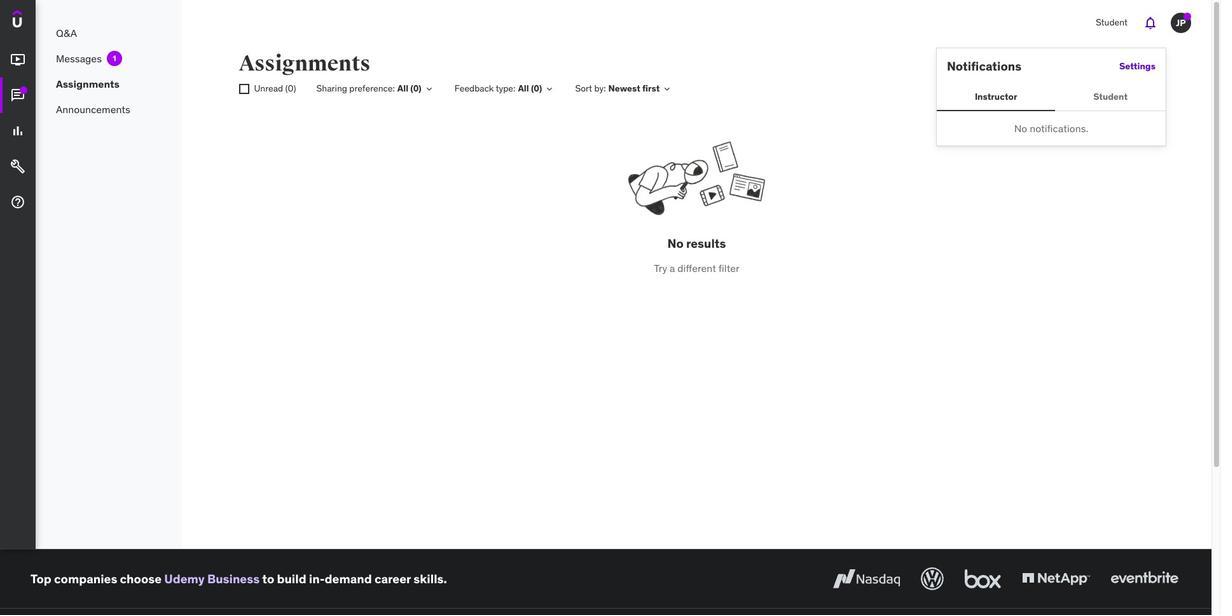 Task type: vqa. For each thing, say whether or not it's contained in the screenshot.
$119.99
no



Task type: describe. For each thing, give the bounding box(es) containing it.
sharing preference: all (0)
[[316, 83, 422, 94]]

no for assignments
[[668, 236, 684, 251]]

by:
[[594, 83, 606, 94]]

unread
[[254, 83, 283, 94]]

2 xsmall image from the left
[[239, 84, 249, 94]]

no results
[[668, 236, 726, 251]]

notifications
[[947, 59, 1022, 74]]

nasdaq image
[[830, 565, 903, 593]]

results
[[686, 236, 726, 251]]

newest
[[608, 83, 640, 94]]

choose
[[120, 572, 162, 587]]

settings
[[1119, 60, 1156, 72]]

instructor button
[[937, 84, 1055, 110]]

(0) for sharing preference: all (0)
[[410, 83, 422, 94]]

notifications image
[[1143, 15, 1158, 31]]

settings link
[[1119, 60, 1156, 72]]

career
[[375, 572, 411, 587]]

feedback
[[455, 83, 494, 94]]

no for notifications
[[1014, 122, 1027, 135]]

5 medium image from the top
[[10, 195, 25, 210]]

top companies choose udemy business to build in-demand career skills.
[[31, 572, 447, 587]]

3 medium image from the top
[[10, 123, 25, 139]]

filter
[[719, 262, 740, 275]]

student link
[[1088, 8, 1135, 38]]

instructor
[[975, 91, 1017, 103]]

udemy image
[[13, 10, 71, 32]]

type:
[[496, 83, 515, 94]]

(0) for feedback type: all (0)
[[531, 83, 542, 94]]

student for student button
[[1093, 91, 1128, 103]]

1 xsmall image from the left
[[662, 84, 672, 94]]

box image
[[962, 565, 1004, 593]]

xsmall image for sharing preference: all (0)
[[424, 84, 434, 94]]

assignments link
[[36, 71, 182, 97]]



Task type: locate. For each thing, give the bounding box(es) containing it.
xsmall image left feedback
[[424, 84, 434, 94]]

0 horizontal spatial xsmall image
[[239, 84, 249, 94]]

no up a
[[668, 236, 684, 251]]

assignments
[[239, 50, 370, 77], [56, 77, 119, 90]]

assignments up sharing
[[239, 50, 370, 77]]

2 xsmall image from the left
[[545, 84, 555, 94]]

unread (0)
[[254, 83, 296, 94]]

0 horizontal spatial all
[[397, 83, 408, 94]]

volkswagen image
[[918, 565, 946, 593]]

top
[[31, 572, 51, 587]]

all right type:
[[518, 83, 529, 94]]

q&a link
[[36, 20, 182, 46]]

sharing
[[316, 83, 347, 94]]

student button
[[1055, 84, 1166, 110]]

notifications.
[[1030, 122, 1088, 135]]

you have alerts image
[[1184, 13, 1191, 20]]

build
[[277, 572, 306, 587]]

student
[[1096, 17, 1128, 28], [1093, 91, 1128, 103]]

xsmall image left sort
[[545, 84, 555, 94]]

0 horizontal spatial assignments
[[56, 77, 119, 90]]

student for student link
[[1096, 17, 1128, 28]]

sort
[[575, 83, 592, 94]]

no
[[1014, 122, 1027, 135], [668, 236, 684, 251]]

all
[[397, 83, 408, 94], [518, 83, 529, 94]]

xsmall image
[[424, 84, 434, 94], [545, 84, 555, 94]]

2 all from the left
[[518, 83, 529, 94]]

1 horizontal spatial assignments
[[239, 50, 370, 77]]

try
[[654, 262, 667, 275]]

2 (0) from the left
[[410, 83, 422, 94]]

try a different filter
[[654, 262, 740, 275]]

4 medium image from the top
[[10, 159, 25, 174]]

2 medium image from the top
[[10, 88, 25, 103]]

0 vertical spatial student
[[1096, 17, 1128, 28]]

sort by: newest first
[[575, 83, 660, 94]]

skills.
[[414, 572, 447, 587]]

xsmall image right first
[[662, 84, 672, 94]]

(0) right type:
[[531, 83, 542, 94]]

1 horizontal spatial (0)
[[410, 83, 422, 94]]

(0) right unread
[[285, 83, 296, 94]]

tab list
[[937, 84, 1166, 111]]

student inside button
[[1093, 91, 1128, 103]]

q&a
[[56, 27, 77, 39]]

3 (0) from the left
[[531, 83, 542, 94]]

netapp image
[[1020, 565, 1093, 593]]

(0) right the "preference:"
[[410, 83, 422, 94]]

1 all from the left
[[397, 83, 408, 94]]

student down settings link
[[1093, 91, 1128, 103]]

2 horizontal spatial (0)
[[531, 83, 542, 94]]

demand
[[325, 572, 372, 587]]

eventbrite image
[[1108, 565, 1181, 593]]

1 horizontal spatial xsmall image
[[545, 84, 555, 94]]

xsmall image
[[662, 84, 672, 94], [239, 84, 249, 94]]

preference:
[[349, 83, 395, 94]]

medium image
[[10, 52, 25, 68], [10, 88, 25, 103], [10, 123, 25, 139], [10, 159, 25, 174], [10, 195, 25, 210]]

messages
[[56, 52, 102, 65]]

no notifications.
[[1014, 122, 1088, 135]]

1 horizontal spatial all
[[518, 83, 529, 94]]

1 (0) from the left
[[285, 83, 296, 94]]

0 horizontal spatial (0)
[[285, 83, 296, 94]]

first
[[642, 83, 660, 94]]

1 medium image from the top
[[10, 52, 25, 68]]

1
[[113, 53, 116, 63]]

1 vertical spatial no
[[668, 236, 684, 251]]

in-
[[309, 572, 325, 587]]

jp link
[[1166, 8, 1196, 38]]

udemy
[[164, 572, 205, 587]]

different
[[678, 262, 716, 275]]

1 horizontal spatial xsmall image
[[662, 84, 672, 94]]

0 horizontal spatial no
[[668, 236, 684, 251]]

a
[[670, 262, 675, 275]]

to
[[262, 572, 274, 587]]

student left the notifications icon
[[1096, 17, 1128, 28]]

tab list containing instructor
[[937, 84, 1166, 111]]

all right the "preference:"
[[397, 83, 408, 94]]

0 horizontal spatial xsmall image
[[424, 84, 434, 94]]

xsmall image left unread
[[239, 84, 249, 94]]

announcements link
[[36, 97, 182, 122]]

no left the notifications. on the right
[[1014, 122, 1027, 135]]

0 vertical spatial no
[[1014, 122, 1027, 135]]

1 vertical spatial student
[[1093, 91, 1128, 103]]

xsmall image for feedback type: all (0)
[[545, 84, 555, 94]]

announcements
[[56, 103, 130, 116]]

all for type:
[[518, 83, 529, 94]]

1 xsmall image from the left
[[424, 84, 434, 94]]

business
[[207, 572, 260, 587]]

(0)
[[285, 83, 296, 94], [410, 83, 422, 94], [531, 83, 542, 94]]

assignments up announcements
[[56, 77, 119, 90]]

all for preference:
[[397, 83, 408, 94]]

1 horizontal spatial no
[[1014, 122, 1027, 135]]

udemy business link
[[164, 572, 260, 587]]

feedback type: all (0)
[[455, 83, 542, 94]]

companies
[[54, 572, 117, 587]]

jp
[[1176, 17, 1186, 28]]



